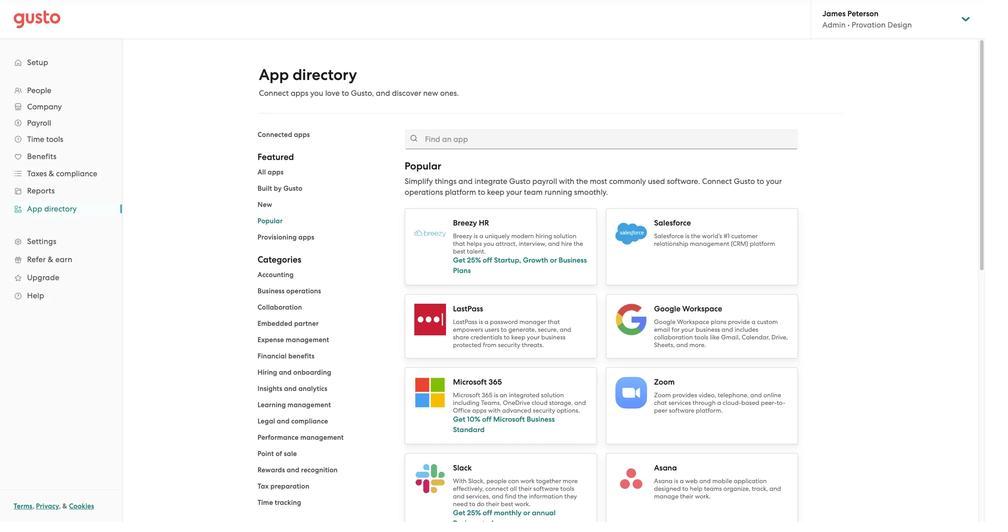 Task type: vqa. For each thing, say whether or not it's contained in the screenshot.
Time for Time tracking
yes



Task type: locate. For each thing, give the bounding box(es) containing it.
1 vertical spatial their
[[681, 493, 694, 500]]

workspace
[[683, 304, 723, 314], [678, 318, 710, 326]]

team
[[524, 188, 543, 197]]

keep inside the popular simplify things and integrate gusto payroll with the most commonly used software. connect gusto to your operations platform to keep your team running smoothly.
[[488, 188, 505, 197]]

directory for app directory connect apps you love to gusto, and discover new ones.
[[293, 66, 357, 84]]

1 vertical spatial off
[[482, 415, 492, 424]]

tax preparation link
[[258, 483, 310, 491]]

, left cookies in the bottom left of the page
[[59, 502, 61, 511]]

admin
[[823, 20, 846, 29]]

0 horizontal spatial app
[[27, 204, 42, 213]]

upgrade
[[27, 273, 59, 282]]

a up users
[[485, 318, 489, 326]]

embedded
[[258, 320, 293, 328]]

modern
[[512, 232, 534, 240]]

1 vertical spatial 365
[[482, 392, 493, 399]]

to inside asana asana is a web and mobile application designed to help teams organize, track, and manage their work.
[[683, 485, 689, 492]]

1 horizontal spatial directory
[[293, 66, 357, 84]]

0 horizontal spatial business
[[258, 287, 285, 295]]

cookies
[[69, 502, 94, 511]]

home image
[[14, 10, 61, 28]]

25% up business+ on the left bottom
[[467, 509, 481, 517]]

0 vertical spatial &
[[49, 169, 54, 178]]

the up smoothly.
[[577, 177, 588, 186]]

a
[[480, 232, 484, 240], [485, 318, 489, 326], [752, 318, 756, 326], [718, 399, 722, 407], [680, 478, 684, 485]]

0 horizontal spatial you
[[311, 89, 324, 98]]

0 vertical spatial operations
[[405, 188, 443, 197]]

platform down "customer" on the top of page
[[750, 240, 776, 247]]

a up includes
[[752, 318, 756, 326]]

commonly
[[610, 177, 647, 186]]

and inside the popular simplify things and integrate gusto payroll with the most commonly used software. connect gusto to your operations platform to keep your team running smoothly.
[[459, 177, 473, 186]]

a up 'helps'
[[480, 232, 484, 240]]

effectively,
[[453, 485, 484, 492]]

1 vertical spatial connect
[[703, 177, 732, 186]]

and up options.
[[575, 399, 586, 407]]

sheets,
[[655, 341, 675, 349]]

management for learning management
[[288, 401, 331, 409]]

asana asana is a web and mobile application designed to help teams organize, track, and manage their work.
[[655, 464, 782, 500]]

list containing people
[[0, 82, 122, 305]]

business down hire
[[559, 256, 587, 265]]

1 zoom from the top
[[655, 378, 675, 387]]

gusto navigation element
[[0, 39, 122, 319]]

and right secure,
[[560, 326, 572, 333]]

popular inside the popular simplify things and integrate gusto payroll with the most commonly used software. connect gusto to your operations platform to keep your team running smoothly.
[[405, 160, 442, 172]]

with up running
[[559, 177, 575, 186]]

is inside "lastpass lastpass is a password manager that empowers users to generate, secure, and share credentials to keep your business protected from security threats."
[[479, 318, 483, 326]]

keep
[[488, 188, 505, 197], [512, 334, 526, 341]]

of
[[276, 450, 282, 458]]

0 horizontal spatial their
[[486, 501, 500, 508]]

2 horizontal spatial business
[[559, 256, 587, 265]]

business up "like"
[[696, 326, 721, 333]]

popular up simplify
[[405, 160, 442, 172]]

apps right "connected"
[[294, 131, 310, 139]]

off up plan
[[483, 509, 493, 517]]

and inside breezy hr breezy is a uniquely modern hiring solution that helps you attract, interview, and hire the best talent. get 25% off startup, growth or business plans
[[549, 240, 560, 247]]

25% down talent.
[[467, 256, 481, 265]]

3 get from the top
[[453, 509, 466, 517]]

asana
[[655, 464, 677, 473], [655, 478, 673, 485]]

connected apps
[[258, 131, 310, 139]]

0 vertical spatial with
[[559, 177, 575, 186]]

0 horizontal spatial gusto
[[284, 184, 303, 193]]

all apps link
[[258, 168, 284, 176]]

1 vertical spatial with
[[489, 407, 501, 414]]

time for time tools
[[27, 135, 44, 144]]

onboarding
[[293, 369, 332, 377]]

get inside the slack with slack, people can work together more effectively, connect all their software tools and services, and find the information they need to do their best work. get 25% off monthly or annual business+ plan
[[453, 509, 466, 517]]

collaboration
[[258, 303, 302, 312]]

breezy hr breezy is a uniquely modern hiring solution that helps you attract, interview, and hire the best talent. get 25% off startup, growth or business plans
[[453, 218, 587, 275]]

uniquely
[[485, 232, 510, 240]]

0 horizontal spatial software
[[534, 485, 559, 492]]

1 vertical spatial security
[[533, 407, 556, 414]]

1 google from the top
[[655, 304, 681, 314]]

running
[[545, 188, 573, 197]]

more.
[[690, 341, 707, 349]]

off inside breezy hr breezy is a uniquely modern hiring solution that helps you attract, interview, and hire the best talent. get 25% off startup, growth or business plans
[[483, 256, 493, 265]]

0 horizontal spatial security
[[498, 341, 521, 349]]

is left 'an'
[[494, 392, 499, 399]]

all
[[510, 485, 517, 492]]

is for lastpass
[[479, 318, 483, 326]]

,
[[32, 502, 34, 511], [59, 502, 61, 511]]

you down 'uniquely'
[[484, 240, 494, 247]]

1 25% from the top
[[467, 256, 481, 265]]

1 vertical spatial zoom
[[655, 392, 671, 399]]

the inside the popular simplify things and integrate gusto payroll with the most commonly used software. connect gusto to your operations platform to keep your team running smoothly.
[[577, 177, 588, 186]]

0 vertical spatial directory
[[293, 66, 357, 84]]

empowers
[[453, 326, 483, 333]]

& inside dropdown button
[[49, 169, 54, 178]]

expense management link
[[258, 336, 329, 344]]

tools down payroll 'dropdown button'
[[46, 135, 63, 144]]

rewards and recognition link
[[258, 466, 338, 474]]

and inside "lastpass lastpass is a password manager that empowers users to generate, secure, and share credentials to keep your business protected from security threats."
[[560, 326, 572, 333]]

2 google from the top
[[655, 318, 676, 326]]

1 vertical spatial tools
[[695, 334, 709, 341]]

security inside "lastpass lastpass is a password manager that empowers users to generate, secure, and share credentials to keep your business protected from security threats."
[[498, 341, 521, 349]]

lastpass
[[453, 304, 484, 314], [453, 318, 478, 326]]

1 breezy from the top
[[453, 218, 477, 228]]

0 horizontal spatial compliance
[[56, 169, 97, 178]]

management down partner
[[286, 336, 329, 344]]

1 vertical spatial app
[[27, 204, 42, 213]]

slack with slack, people can work together more effectively, connect all their software tools and services, and find the information they need to do their best work. get 25% off monthly or annual business+ plan
[[453, 464, 578, 522]]

& right taxes
[[49, 169, 54, 178]]

2 vertical spatial &
[[62, 502, 67, 511]]

1 salesforce from the top
[[655, 218, 691, 228]]

operations up collaboration link
[[287, 287, 321, 295]]

0 vertical spatial 25%
[[467, 256, 481, 265]]

0 vertical spatial business
[[696, 326, 721, 333]]

and right things
[[459, 177, 473, 186]]

app inside app directory connect apps you love to gusto, and discover new ones.
[[259, 66, 289, 84]]

1 vertical spatial salesforce
[[655, 232, 684, 240]]

1 horizontal spatial their
[[519, 485, 532, 492]]

popular for popular simplify things and integrate gusto payroll with the most commonly used software. connect gusto to your operations platform to keep your team running smoothly.
[[405, 160, 442, 172]]

0 horizontal spatial work.
[[515, 501, 531, 508]]

provides
[[673, 392, 698, 399]]

work. down help
[[695, 493, 711, 500]]

1 vertical spatial platform
[[750, 240, 776, 247]]

2 , from the left
[[59, 502, 61, 511]]

with
[[453, 478, 467, 485]]

1 vertical spatial time
[[258, 499, 273, 507]]

connect right software.
[[703, 177, 732, 186]]

security right from
[[498, 341, 521, 349]]

reports
[[27, 186, 55, 195]]

1 vertical spatial breezy
[[453, 232, 472, 240]]

app for app directory connect apps you love to gusto, and discover new ones.
[[259, 66, 289, 84]]

popular down new link
[[258, 217, 283, 225]]

0 vertical spatial get
[[453, 256, 466, 265]]

1 horizontal spatial tools
[[561, 485, 575, 492]]

workspace up the plans
[[683, 304, 723, 314]]

solution up hire
[[554, 232, 577, 240]]

ones.
[[440, 89, 459, 98]]

1 vertical spatial or
[[524, 509, 531, 517]]

1 vertical spatial workspace
[[678, 318, 710, 326]]

1 horizontal spatial compliance
[[291, 417, 328, 426]]

2 horizontal spatial their
[[681, 493, 694, 500]]

1 horizontal spatial time
[[258, 499, 273, 507]]

business down accounting link at the left bottom of the page
[[258, 287, 285, 295]]

terms link
[[14, 502, 32, 511]]

is inside salesforce salesforce is the world's #1 customer relationship management (crm) platform
[[686, 232, 690, 240]]

2 lastpass from the top
[[453, 318, 478, 326]]

financial benefits
[[258, 352, 315, 360]]

breezy
[[453, 218, 477, 228], [453, 232, 472, 240]]

1 horizontal spatial operations
[[405, 188, 443, 197]]

1 vertical spatial keep
[[512, 334, 526, 341]]

a inside breezy hr breezy is a uniquely modern hiring solution that helps you attract, interview, and hire the best talent. get 25% off startup, growth or business plans
[[480, 232, 484, 240]]

1 horizontal spatial you
[[484, 240, 494, 247]]

0 vertical spatial compliance
[[56, 169, 97, 178]]

your inside google workspace google workspace plans provide a custom email for your business and includes collaboration tools like gmail, calendar, drive, sheets, and more.
[[682, 326, 695, 333]]

to inside the slack with slack, people can work together more effectively, connect all their software tools and services, and find the information they need to do their best work. get 25% off monthly or annual business+ plan
[[470, 501, 476, 508]]

, left privacy link
[[32, 502, 34, 511]]

gmail,
[[722, 334, 741, 341]]

1 horizontal spatial connect
[[703, 177, 732, 186]]

0 vertical spatial their
[[519, 485, 532, 492]]

management down analytics
[[288, 401, 331, 409]]

rewards
[[258, 466, 285, 474]]

their down help
[[681, 493, 694, 500]]

platform down things
[[445, 188, 476, 197]]

& left cookies in the bottom left of the page
[[62, 502, 67, 511]]

0 vertical spatial keep
[[488, 188, 505, 197]]

you inside breezy hr breezy is a uniquely modern hiring solution that helps you attract, interview, and hire the best talent. get 25% off startup, growth or business plans
[[484, 240, 494, 247]]

0 vertical spatial connect
[[259, 89, 289, 98]]

slack
[[453, 464, 472, 473]]

& left the "earn"
[[48, 255, 53, 264]]

directory down reports link
[[44, 204, 77, 213]]

hiring and onboarding link
[[258, 369, 332, 377]]

time inside "time tools" dropdown button
[[27, 135, 44, 144]]

app for app directory
[[27, 204, 42, 213]]

0 horizontal spatial directory
[[44, 204, 77, 213]]

software up the information
[[534, 485, 559, 492]]

1 vertical spatial software
[[534, 485, 559, 492]]

startup,
[[494, 256, 522, 265]]

apps up '10%'
[[473, 407, 487, 414]]

tools down 'more'
[[561, 485, 575, 492]]

learning management
[[258, 401, 331, 409]]

and up 'gmail,'
[[722, 326, 734, 333]]

and up teams
[[700, 478, 711, 485]]

point
[[258, 450, 274, 458]]

business inside microsoft 365 microsoft 365 is an integrated solution including teams, onedrive cloud storage, and office apps with advanced security options. get 10% off microsoft business standard
[[527, 415, 555, 424]]

tools inside google workspace google workspace plans provide a custom email for your business and includes collaboration tools like gmail, calendar, drive, sheets, and more.
[[695, 334, 709, 341]]

is inside asana asana is a web and mobile application designed to help teams organize, track, and manage their work.
[[675, 478, 679, 485]]

0 horizontal spatial best
[[453, 248, 466, 255]]

0 vertical spatial tools
[[46, 135, 63, 144]]

apps left love
[[291, 89, 309, 98]]

0 horizontal spatial with
[[489, 407, 501, 414]]

2 get from the top
[[453, 415, 466, 424]]

provisioning apps
[[258, 233, 315, 241]]

or right 'growth'
[[550, 256, 557, 265]]

taxes & compliance button
[[9, 166, 113, 182]]

2 vertical spatial tools
[[561, 485, 575, 492]]

1 vertical spatial business
[[542, 334, 566, 341]]

a left 'web' at the bottom right of the page
[[680, 478, 684, 485]]

is up empowers
[[479, 318, 483, 326]]

you left love
[[311, 89, 324, 98]]

business operations link
[[258, 287, 321, 295]]

work. down find
[[515, 501, 531, 508]]

built by gusto
[[258, 184, 303, 193]]

manager
[[520, 318, 547, 326]]

that
[[453, 240, 465, 247], [548, 318, 560, 326]]

1 vertical spatial google
[[655, 318, 676, 326]]

1 vertical spatial &
[[48, 255, 53, 264]]

that up secure,
[[548, 318, 560, 326]]

point of sale link
[[258, 450, 297, 458]]

cookies button
[[69, 501, 94, 512]]

1 vertical spatial solution
[[541, 392, 564, 399]]

1 asana from the top
[[655, 464, 677, 473]]

growth
[[523, 256, 549, 265]]

get inside breezy hr breezy is a uniquely modern hiring solution that helps you attract, interview, and hire the best talent. get 25% off startup, growth or business plans
[[453, 256, 466, 265]]

platform inside salesforce salesforce is the world's #1 customer relationship management (crm) platform
[[750, 240, 776, 247]]

get down the need
[[453, 509, 466, 517]]

1 horizontal spatial popular
[[405, 160, 442, 172]]

the right find
[[518, 493, 528, 500]]

is up designed
[[675, 478, 679, 485]]

365 up teams,
[[482, 392, 493, 399]]

solution inside breezy hr breezy is a uniquely modern hiring solution that helps you attract, interview, and hire the best talent. get 25% off startup, growth or business plans
[[554, 232, 577, 240]]

apps inside app directory connect apps you love to gusto, and discover new ones.
[[291, 89, 309, 98]]

0 vertical spatial lastpass
[[453, 304, 484, 314]]

the left world's
[[692, 232, 701, 240]]

security down "cloud" at the right of the page
[[533, 407, 556, 414]]

1 get from the top
[[453, 256, 466, 265]]

tax
[[258, 483, 269, 491]]

keep down the integrate
[[488, 188, 505, 197]]

list containing all apps
[[258, 167, 391, 243]]

is
[[474, 232, 478, 240], [686, 232, 690, 240], [479, 318, 483, 326], [494, 392, 499, 399], [675, 478, 679, 485]]

operations
[[405, 188, 443, 197], [287, 287, 321, 295]]

list
[[0, 82, 122, 305], [258, 167, 391, 243], [258, 270, 391, 508]]

get down office
[[453, 415, 466, 424]]

peer
[[655, 407, 668, 414]]

teams
[[705, 485, 722, 492]]

connect inside app directory connect apps you love to gusto, and discover new ones.
[[259, 89, 289, 98]]

management for expense management
[[286, 336, 329, 344]]

app inside 'link'
[[27, 204, 42, 213]]

off inside microsoft 365 microsoft 365 is an integrated solution including teams, onedrive cloud storage, and office apps with advanced security options. get 10% off microsoft business standard
[[482, 415, 492, 424]]

their right do
[[486, 501, 500, 508]]

used
[[648, 177, 666, 186]]

workspace up for
[[678, 318, 710, 326]]

with inside microsoft 365 microsoft 365 is an integrated solution including teams, onedrive cloud storage, and office apps with advanced security options. get 10% off microsoft business standard
[[489, 407, 501, 414]]

time down payroll
[[27, 135, 44, 144]]

directory inside 'link'
[[44, 204, 77, 213]]

payroll
[[27, 118, 51, 128]]

or inside the slack with slack, people can work together more effectively, connect all their software tools and services, and find the information they need to do their best work. get 25% off monthly or annual business+ plan
[[524, 509, 531, 517]]

hire
[[562, 240, 573, 247]]

taxes
[[27, 169, 47, 178]]

25% inside breezy hr breezy is a uniquely modern hiring solution that helps you attract, interview, and hire the best talent. get 25% off startup, growth or business plans
[[467, 256, 481, 265]]

popular for popular
[[258, 217, 283, 225]]

connect
[[259, 89, 289, 98], [703, 177, 732, 186]]

platform inside the popular simplify things and integrate gusto payroll with the most commonly used software. connect gusto to your operations platform to keep your team running smoothly.
[[445, 188, 476, 197]]

0 vertical spatial business
[[559, 256, 587, 265]]

accounting
[[258, 271, 294, 279]]

based
[[742, 399, 760, 407]]

2 vertical spatial get
[[453, 509, 466, 517]]

0 vertical spatial software
[[669, 407, 695, 414]]

annual
[[532, 509, 556, 517]]

0 vertical spatial 365
[[489, 378, 502, 387]]

1 horizontal spatial work.
[[695, 493, 711, 500]]

0 horizontal spatial popular
[[258, 217, 283, 225]]

business operations
[[258, 287, 321, 295]]

2 25% from the top
[[467, 509, 481, 517]]

teams,
[[481, 399, 502, 407]]

1 horizontal spatial software
[[669, 407, 695, 414]]

0 vertical spatial app
[[259, 66, 289, 84]]

1 horizontal spatial platform
[[750, 240, 776, 247]]

software down services
[[669, 407, 695, 414]]

directory inside app directory connect apps you love to gusto, and discover new ones.
[[293, 66, 357, 84]]

manage
[[655, 493, 679, 500]]

terms
[[14, 502, 32, 511]]

rewards and recognition
[[258, 466, 338, 474]]

management up recognition at the left of page
[[301, 434, 344, 442]]

breezy left hr
[[453, 218, 477, 228]]

25% inside the slack with slack, people can work together more effectively, connect all their software tools and services, and find the information they need to do their best work. get 25% off monthly or annual business+ plan
[[467, 509, 481, 517]]

business down "cloud" at the right of the page
[[527, 415, 555, 424]]

setup link
[[9, 54, 113, 71]]

management for performance management
[[301, 434, 344, 442]]

directory up love
[[293, 66, 357, 84]]

time tracking link
[[258, 499, 301, 507]]

0 vertical spatial asana
[[655, 464, 677, 473]]

1 vertical spatial you
[[484, 240, 494, 247]]

list containing accounting
[[258, 270, 391, 508]]

calendar,
[[742, 334, 771, 341]]

company
[[27, 102, 62, 111]]

1 horizontal spatial with
[[559, 177, 575, 186]]

1 horizontal spatial business
[[696, 326, 721, 333]]

0 vertical spatial google
[[655, 304, 681, 314]]

breezy hr logo image
[[414, 230, 446, 237]]

keep inside "lastpass lastpass is a password manager that empowers users to generate, secure, and share credentials to keep your business protected from security threats."
[[512, 334, 526, 341]]

2 breezy from the top
[[453, 232, 472, 240]]

2 horizontal spatial tools
[[695, 334, 709, 341]]

1 vertical spatial best
[[501, 501, 514, 508]]

apps inside microsoft 365 microsoft 365 is an integrated solution including teams, onedrive cloud storage, and office apps with advanced security options. get 10% off microsoft business standard
[[473, 407, 487, 414]]

that inside "lastpass lastpass is a password manager that empowers users to generate, secure, and share credentials to keep your business protected from security threats."
[[548, 318, 560, 326]]

compliance up reports link
[[56, 169, 97, 178]]

get up "plans" on the left bottom
[[453, 256, 466, 265]]

business inside "lastpass lastpass is a password manager that empowers users to generate, secure, and share credentials to keep your business protected from security threats."
[[542, 334, 566, 341]]

0 horizontal spatial tools
[[46, 135, 63, 144]]

software inside the slack with slack, people can work together more effectively, connect all their software tools and services, and find the information they need to do their best work. get 25% off monthly or annual business+ plan
[[534, 485, 559, 492]]

best left talent.
[[453, 248, 466, 255]]

time
[[27, 135, 44, 144], [258, 499, 273, 507]]

0 vertical spatial popular
[[405, 160, 442, 172]]

is for asana
[[675, 478, 679, 485]]

operations inside the popular simplify things and integrate gusto payroll with the most commonly used software. connect gusto to your operations platform to keep your team running smoothly.
[[405, 188, 443, 197]]

keep down generate,
[[512, 334, 526, 341]]

0 vertical spatial platform
[[445, 188, 476, 197]]

0 vertical spatial salesforce
[[655, 218, 691, 228]]

0 horizontal spatial time
[[27, 135, 44, 144]]

0 horizontal spatial connect
[[259, 89, 289, 98]]

your inside "lastpass lastpass is a password manager that empowers users to generate, secure, and share credentials to keep your business protected from security threats."
[[527, 334, 540, 341]]

software inside "zoom zoom provides video, telephone, and online chat services through a cloud-based peer-to- peer software platform."
[[669, 407, 695, 414]]

hr
[[479, 218, 489, 228]]

business inside breezy hr breezy is a uniquely modern hiring solution that helps you attract, interview, and hire the best talent. get 25% off startup, growth or business plans
[[559, 256, 587, 265]]

1 horizontal spatial ,
[[59, 502, 61, 511]]

management down world's
[[690, 240, 730, 247]]

time down 'tax'
[[258, 499, 273, 507]]

business down secure,
[[542, 334, 566, 341]]

1 vertical spatial asana
[[655, 478, 673, 485]]

365 up 'an'
[[489, 378, 502, 387]]

and up based
[[751, 392, 762, 399]]

0 vertical spatial you
[[311, 89, 324, 98]]

connect up "connected"
[[259, 89, 289, 98]]

0 vertical spatial best
[[453, 248, 466, 255]]

their down work
[[519, 485, 532, 492]]

breezy up 'helps'
[[453, 232, 472, 240]]

2 vertical spatial off
[[483, 509, 493, 517]]

compliance inside dropdown button
[[56, 169, 97, 178]]

your
[[767, 177, 782, 186], [507, 188, 522, 197], [682, 326, 695, 333], [527, 334, 540, 341]]

a up platform.
[[718, 399, 722, 407]]

and down financial benefits link
[[279, 369, 292, 377]]

or left annual
[[524, 509, 531, 517]]

apps right "provisioning"
[[299, 233, 315, 241]]

and down the hiring
[[549, 240, 560, 247]]

operations down simplify
[[405, 188, 443, 197]]

management
[[690, 240, 730, 247], [286, 336, 329, 344], [288, 401, 331, 409], [301, 434, 344, 442]]

that left 'helps'
[[453, 240, 465, 247]]

0 vertical spatial solution
[[554, 232, 577, 240]]

and down "collaboration"
[[677, 341, 688, 349]]

off right '10%'
[[482, 415, 492, 424]]

connect inside the popular simplify things and integrate gusto payroll with the most commonly used software. connect gusto to your operations platform to keep your team running smoothly.
[[703, 177, 732, 186]]

organize,
[[724, 485, 751, 492]]

apps right all
[[268, 168, 284, 176]]

compliance up performance management
[[291, 417, 328, 426]]

None search field
[[405, 129, 798, 149]]

is up relationship
[[686, 232, 690, 240]]

solution inside microsoft 365 microsoft 365 is an integrated solution including teams, onedrive cloud storage, and office apps with advanced security options. get 10% off microsoft business standard
[[541, 392, 564, 399]]

the right hire
[[574, 240, 584, 247]]

with down teams,
[[489, 407, 501, 414]]

0 vertical spatial that
[[453, 240, 465, 247]]

1 horizontal spatial security
[[533, 407, 556, 414]]

0 vertical spatial breezy
[[453, 218, 477, 228]]

integrate
[[475, 177, 508, 186]]

1 vertical spatial get
[[453, 415, 466, 424]]

tools up more.
[[695, 334, 709, 341]]

off down talent.
[[483, 256, 493, 265]]

accounting link
[[258, 271, 294, 279]]

0 horizontal spatial ,
[[32, 502, 34, 511]]

salesforce logo image
[[616, 223, 647, 245]]

is up 'helps'
[[474, 232, 478, 240]]

1 horizontal spatial best
[[501, 501, 514, 508]]



Task type: describe. For each thing, give the bounding box(es) containing it.
2 asana from the top
[[655, 478, 673, 485]]

zoom logo image
[[616, 377, 647, 409]]

a inside "lastpass lastpass is a password manager that empowers users to generate, secure, and share credentials to keep your business protected from security threats."
[[485, 318, 489, 326]]

software.
[[667, 177, 701, 186]]

by
[[274, 184, 282, 193]]

simplify
[[405, 177, 433, 186]]

work. inside asana asana is a web and mobile application designed to help teams organize, track, and manage their work.
[[695, 493, 711, 500]]

google workspace logo image
[[616, 304, 647, 336]]

financial
[[258, 352, 287, 360]]

benefits
[[27, 152, 57, 161]]

office
[[453, 407, 471, 414]]

settings
[[27, 237, 56, 246]]

smoothly.
[[575, 188, 608, 197]]

and right "track,"
[[770, 485, 782, 492]]

terms , privacy , & cookies
[[14, 502, 94, 511]]

& for compliance
[[49, 169, 54, 178]]

people button
[[9, 82, 113, 99]]

through
[[693, 399, 716, 407]]

0 vertical spatial workspace
[[683, 304, 723, 314]]

provisioning
[[258, 233, 297, 241]]

#1
[[724, 232, 730, 240]]

the inside breezy hr breezy is a uniquely modern hiring solution that helps you attract, interview, and hire the best talent. get 25% off startup, growth or business plans
[[574, 240, 584, 247]]

legal and compliance link
[[258, 417, 328, 426]]

& for earn
[[48, 255, 53, 264]]

best inside breezy hr breezy is a uniquely modern hiring solution that helps you attract, interview, and hire the best talent. get 25% off startup, growth or business plans
[[453, 248, 466, 255]]

privacy link
[[36, 502, 59, 511]]

connected apps link
[[258, 131, 310, 139]]

gusto,
[[351, 89, 374, 98]]

a inside "zoom zoom provides video, telephone, and online chat services through a cloud-based peer-to- peer software platform."
[[718, 399, 722, 407]]

the inside the slack with slack, people can work together more effectively, connect all their software tools and services, and find the information they need to do their best work. get 25% off monthly or annual business+ plan
[[518, 493, 528, 500]]

hiring
[[536, 232, 553, 240]]

help
[[27, 291, 44, 300]]

to inside app directory connect apps you love to gusto, and discover new ones.
[[342, 89, 349, 98]]

1 horizontal spatial gusto
[[510, 177, 531, 186]]

payroll
[[533, 177, 558, 186]]

slack logo image
[[414, 463, 446, 495]]

services
[[669, 399, 692, 407]]

they
[[565, 493, 577, 500]]

share
[[453, 334, 469, 341]]

for
[[672, 326, 680, 333]]

management inside salesforce salesforce is the world's #1 customer relationship management (crm) platform
[[690, 240, 730, 247]]

collaboration link
[[258, 303, 302, 312]]

settings link
[[9, 233, 113, 250]]

microsoft 365 logo image
[[414, 377, 446, 409]]

asana logo image
[[616, 463, 647, 495]]

is inside microsoft 365 microsoft 365 is an integrated solution including teams, onedrive cloud storage, and office apps with advanced security options. get 10% off microsoft business standard
[[494, 392, 499, 399]]

love
[[325, 89, 340, 98]]

security inside microsoft 365 microsoft 365 is an integrated solution including teams, onedrive cloud storage, and office apps with advanced security options. get 10% off microsoft business standard
[[533, 407, 556, 414]]

plans
[[453, 266, 471, 275]]

get inside microsoft 365 microsoft 365 is an integrated solution including teams, onedrive cloud storage, and office apps with advanced security options. get 10% off microsoft business standard
[[453, 415, 466, 424]]

1 vertical spatial microsoft
[[453, 392, 481, 399]]

setup
[[27, 58, 48, 67]]

2 horizontal spatial gusto
[[734, 177, 756, 186]]

world's
[[703, 232, 723, 240]]

embedded partner link
[[258, 320, 319, 328]]

app directory connect apps you love to gusto, and discover new ones.
[[259, 66, 459, 98]]

legal
[[258, 417, 275, 426]]

embedded partner
[[258, 320, 319, 328]]

app directory
[[27, 204, 77, 213]]

2 vertical spatial their
[[486, 501, 500, 508]]

discover
[[392, 89, 422, 98]]

application
[[734, 478, 767, 485]]

1 vertical spatial business
[[258, 287, 285, 295]]

apps for all apps
[[268, 168, 284, 176]]

new
[[258, 201, 272, 209]]

10%
[[467, 415, 481, 424]]

like
[[710, 334, 720, 341]]

and up learning management link
[[284, 385, 297, 393]]

and up the need
[[453, 493, 465, 500]]

or inside breezy hr breezy is a uniquely modern hiring solution that helps you attract, interview, and hire the best talent. get 25% off startup, growth or business plans
[[550, 256, 557, 265]]

to-
[[777, 399, 786, 407]]

legal and compliance
[[258, 417, 328, 426]]

apps for connected apps
[[294, 131, 310, 139]]

1 , from the left
[[32, 502, 34, 511]]

need
[[453, 501, 468, 508]]

and inside app directory connect apps you love to gusto, and discover new ones.
[[376, 89, 390, 98]]

App Search field
[[405, 129, 798, 149]]

and right legal
[[277, 417, 290, 426]]

with inside the popular simplify things and integrate gusto payroll with the most commonly used software. connect gusto to your operations platform to keep your team running smoothly.
[[559, 177, 575, 186]]

benefits link
[[9, 148, 113, 165]]

work. inside the slack with slack, people can work together more effectively, connect all their software tools and services, and find the information they need to do their best work. get 25% off monthly or annual business+ plan
[[515, 501, 531, 508]]

and down sale at the left bottom
[[287, 466, 300, 474]]

is for salesforce
[[686, 232, 690, 240]]

video,
[[699, 392, 717, 399]]

lastpass logo image
[[414, 304, 446, 336]]

list for featured
[[258, 167, 391, 243]]

do
[[477, 501, 485, 508]]

zoom zoom provides video, telephone, and online chat services through a cloud-based peer-to- peer software platform.
[[655, 378, 786, 414]]

track,
[[752, 485, 769, 492]]

and down connect
[[492, 493, 504, 500]]

expense
[[258, 336, 284, 344]]

tools inside the slack with slack, people can work together more effectively, connect all their software tools and services, and find the information they need to do their best work. get 25% off monthly or annual business+ plan
[[561, 485, 575, 492]]

2 vertical spatial microsoft
[[494, 415, 525, 424]]

insights and analytics
[[258, 385, 328, 393]]

list for categories
[[258, 270, 391, 508]]

generate,
[[509, 326, 537, 333]]

learning management link
[[258, 401, 331, 409]]

built
[[258, 184, 272, 193]]

attract,
[[496, 240, 518, 247]]

benefits
[[289, 352, 315, 360]]

performance
[[258, 434, 299, 442]]

time tracking
[[258, 499, 301, 507]]

apps for provisioning apps
[[299, 233, 315, 241]]

built by gusto link
[[258, 184, 303, 193]]

slack,
[[469, 478, 485, 485]]

categories
[[258, 255, 302, 265]]

directory for app directory
[[44, 204, 77, 213]]

peterson
[[848, 9, 879, 19]]

that inside breezy hr breezy is a uniquely modern hiring solution that helps you attract, interview, and hire the best talent. get 25% off startup, growth or business plans
[[453, 240, 465, 247]]

james
[[823, 9, 846, 19]]

lastpass lastpass is a password manager that empowers users to generate, secure, and share credentials to keep your business protected from security threats.
[[453, 304, 572, 349]]

james peterson admin • provation design
[[823, 9, 913, 29]]

their inside asana asana is a web and mobile application designed to help teams organize, track, and manage their work.
[[681, 493, 694, 500]]

best inside the slack with slack, people can work together more effectively, connect all their software tools and services, and find the information they need to do their best work. get 25% off monthly or annual business+ plan
[[501, 501, 514, 508]]

password
[[490, 318, 518, 326]]

off inside the slack with slack, people can work together more effectively, connect all their software tools and services, and find the information they need to do their best work. get 25% off monthly or annual business+ plan
[[483, 509, 493, 517]]

cloud-
[[723, 399, 742, 407]]

the inside salesforce salesforce is the world's #1 customer relationship management (crm) platform
[[692, 232, 701, 240]]

standard
[[453, 425, 485, 434]]

you inside app directory connect apps you love to gusto, and discover new ones.
[[311, 89, 324, 98]]

people
[[487, 478, 507, 485]]

provisioning apps link
[[258, 233, 315, 241]]

drive,
[[772, 334, 789, 341]]

tools inside "time tools" dropdown button
[[46, 135, 63, 144]]

advanced
[[503, 407, 532, 414]]

0 vertical spatial microsoft
[[453, 378, 487, 387]]

2 salesforce from the top
[[655, 232, 684, 240]]

and inside "zoom zoom provides video, telephone, and online chat services through a cloud-based peer-to- peer software platform."
[[751, 392, 762, 399]]

plans
[[711, 318, 727, 326]]

find
[[505, 493, 517, 500]]

sale
[[284, 450, 297, 458]]

1 lastpass from the top
[[453, 304, 484, 314]]

and inside microsoft 365 microsoft 365 is an integrated solution including teams, onedrive cloud storage, and office apps with advanced security options. get 10% off microsoft business standard
[[575, 399, 586, 407]]

design
[[888, 20, 913, 29]]

business inside google workspace google workspace plans provide a custom email for your business and includes collaboration tools like gmail, calendar, drive, sheets, and more.
[[696, 326, 721, 333]]

a inside asana asana is a web and mobile application designed to help teams organize, track, and manage their work.
[[680, 478, 684, 485]]

time for time tracking
[[258, 499, 273, 507]]

most
[[590, 177, 608, 186]]

0 horizontal spatial operations
[[287, 287, 321, 295]]

people
[[27, 86, 51, 95]]

is inside breezy hr breezy is a uniquely modern hiring solution that helps you attract, interview, and hire the best talent. get 25% off startup, growth or business plans
[[474, 232, 478, 240]]

2 zoom from the top
[[655, 392, 671, 399]]

a inside google workspace google workspace plans provide a custom email for your business and includes collaboration tools like gmail, calendar, drive, sheets, and more.
[[752, 318, 756, 326]]

protected
[[453, 341, 482, 349]]

compliance for legal and compliance
[[291, 417, 328, 426]]

compliance for taxes & compliance
[[56, 169, 97, 178]]

analytics
[[299, 385, 328, 393]]

connected
[[258, 131, 292, 139]]

work
[[521, 478, 535, 485]]

things
[[435, 177, 457, 186]]



